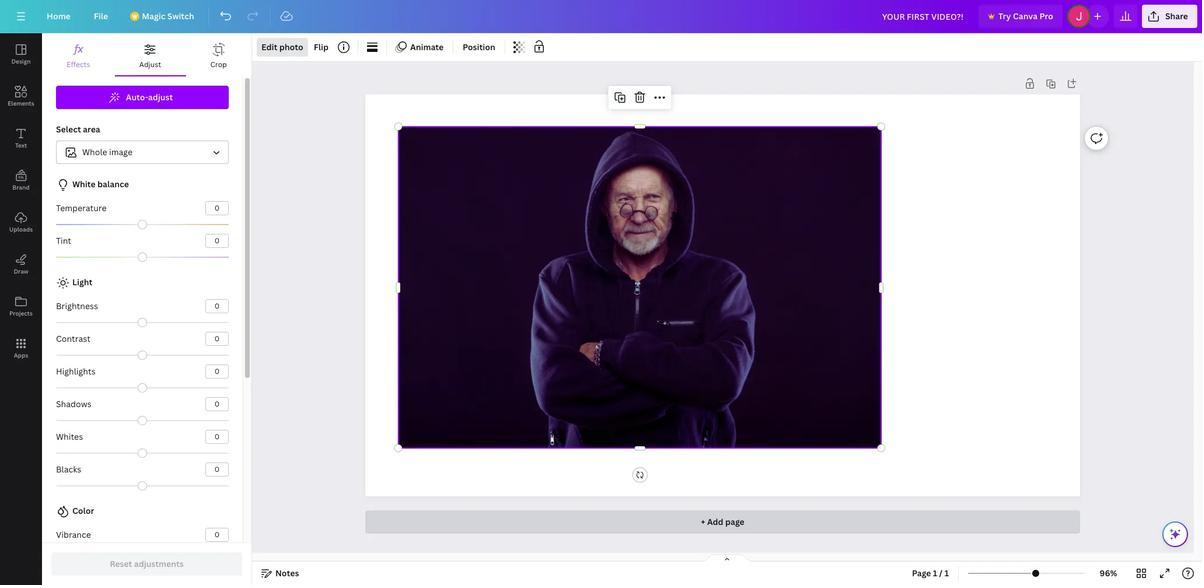 Task type: vqa. For each thing, say whether or not it's contained in the screenshot.
left Ready-
no



Task type: describe. For each thing, give the bounding box(es) containing it.
+ add page
[[701, 517, 745, 528]]

whole image
[[82, 147, 133, 158]]

reset adjustments
[[110, 559, 184, 570]]

Brightness text field
[[206, 300, 228, 313]]

crop
[[210, 60, 227, 69]]

brightness
[[56, 301, 98, 312]]

2 1 from the left
[[945, 568, 949, 579]]

text
[[15, 141, 27, 149]]

auto-adjust button
[[56, 86, 229, 109]]

add
[[708, 517, 724, 528]]

Whites text field
[[206, 431, 228, 444]]

position
[[463, 41, 496, 53]]

apps button
[[0, 328, 42, 370]]

adjust button
[[115, 33, 186, 75]]

Shadows text field
[[206, 398, 228, 411]]

page
[[726, 517, 745, 528]]

/
[[940, 568, 943, 579]]

design
[[11, 57, 31, 65]]

crop button
[[186, 33, 252, 75]]

file button
[[85, 5, 117, 28]]

magic
[[142, 11, 166, 22]]

adjustments
[[134, 559, 184, 570]]

image
[[109, 147, 133, 158]]

reset
[[110, 559, 132, 570]]

adjust
[[148, 92, 173, 103]]

side panel tab list
[[0, 33, 42, 370]]

canva assistant image
[[1169, 528, 1183, 542]]

share button
[[1143, 5, 1198, 28]]

effects
[[67, 60, 90, 69]]

magic switch button
[[122, 5, 204, 28]]

show pages image
[[700, 554, 756, 563]]

projects button
[[0, 286, 42, 328]]

position button
[[458, 38, 500, 57]]

animate
[[410, 41, 444, 53]]

photo
[[280, 41, 303, 53]]

blacks
[[56, 464, 81, 475]]

uploads button
[[0, 201, 42, 243]]

file
[[94, 11, 108, 22]]

auto-
[[126, 92, 148, 103]]

flip
[[314, 41, 329, 53]]

page 1 / 1
[[913, 568, 949, 579]]

96% button
[[1090, 565, 1128, 583]]

effects button
[[42, 33, 115, 75]]

temperature
[[56, 203, 107, 214]]

text button
[[0, 117, 42, 159]]

flip button
[[309, 38, 333, 57]]

draw
[[14, 267, 28, 276]]

highlights
[[56, 366, 96, 377]]

tint
[[56, 235, 71, 246]]

draw button
[[0, 243, 42, 286]]

apps
[[14, 352, 28, 360]]

brand
[[12, 183, 30, 192]]

Tint text field
[[206, 235, 228, 248]]



Task type: locate. For each thing, give the bounding box(es) containing it.
edit
[[262, 41, 278, 53]]

contrast
[[56, 333, 91, 344]]

Design title text field
[[873, 5, 975, 28]]

Contrast text field
[[206, 333, 228, 346]]

main menu bar
[[0, 0, 1203, 33]]

Highlights text field
[[206, 366, 228, 378]]

white
[[72, 179, 96, 190]]

light
[[72, 277, 92, 288]]

page
[[913, 568, 932, 579]]

home
[[47, 11, 71, 22]]

0 horizontal spatial 1
[[934, 568, 938, 579]]

pro
[[1040, 11, 1054, 22]]

notes
[[276, 568, 299, 579]]

1
[[934, 568, 938, 579], [945, 568, 949, 579]]

1 1 from the left
[[934, 568, 938, 579]]

whole
[[82, 147, 107, 158]]

white balance
[[72, 179, 129, 190]]

uploads
[[9, 225, 33, 234]]

area
[[83, 124, 100, 135]]

edit photo
[[262, 41, 303, 53]]

96%
[[1100, 568, 1118, 579]]

elements
[[8, 99, 34, 107]]

Vibrance text field
[[206, 529, 228, 542]]

Temperature text field
[[206, 202, 228, 215]]

select area
[[56, 124, 100, 135]]

vibrance
[[56, 530, 91, 541]]

notes button
[[257, 565, 304, 583]]

share
[[1166, 11, 1189, 22]]

1 left /
[[934, 568, 938, 579]]

brand button
[[0, 159, 42, 201]]

design button
[[0, 33, 42, 75]]

1 right /
[[945, 568, 949, 579]]

select
[[56, 124, 81, 135]]

1 horizontal spatial 1
[[945, 568, 949, 579]]

animate button
[[392, 38, 448, 57]]

adjust
[[139, 60, 161, 69]]

shadows
[[56, 399, 92, 410]]

elements button
[[0, 75, 42, 117]]

+
[[701, 517, 706, 528]]

projects
[[9, 309, 33, 318]]

reset adjustments button
[[51, 553, 242, 576]]

try canva pro button
[[979, 5, 1063, 28]]

try
[[999, 11, 1012, 22]]

edit photo button
[[257, 38, 308, 57]]

Blacks text field
[[206, 464, 228, 476]]

auto-adjust
[[126, 92, 173, 103]]

balance
[[98, 179, 129, 190]]

whites
[[56, 431, 83, 443]]

try canva pro
[[999, 11, 1054, 22]]

switch
[[167, 11, 194, 22]]

Whole image button
[[56, 141, 229, 164]]

magic switch
[[142, 11, 194, 22]]

home link
[[37, 5, 80, 28]]

color
[[72, 506, 94, 517]]

+ add page button
[[366, 511, 1081, 534]]

canva
[[1014, 11, 1038, 22]]



